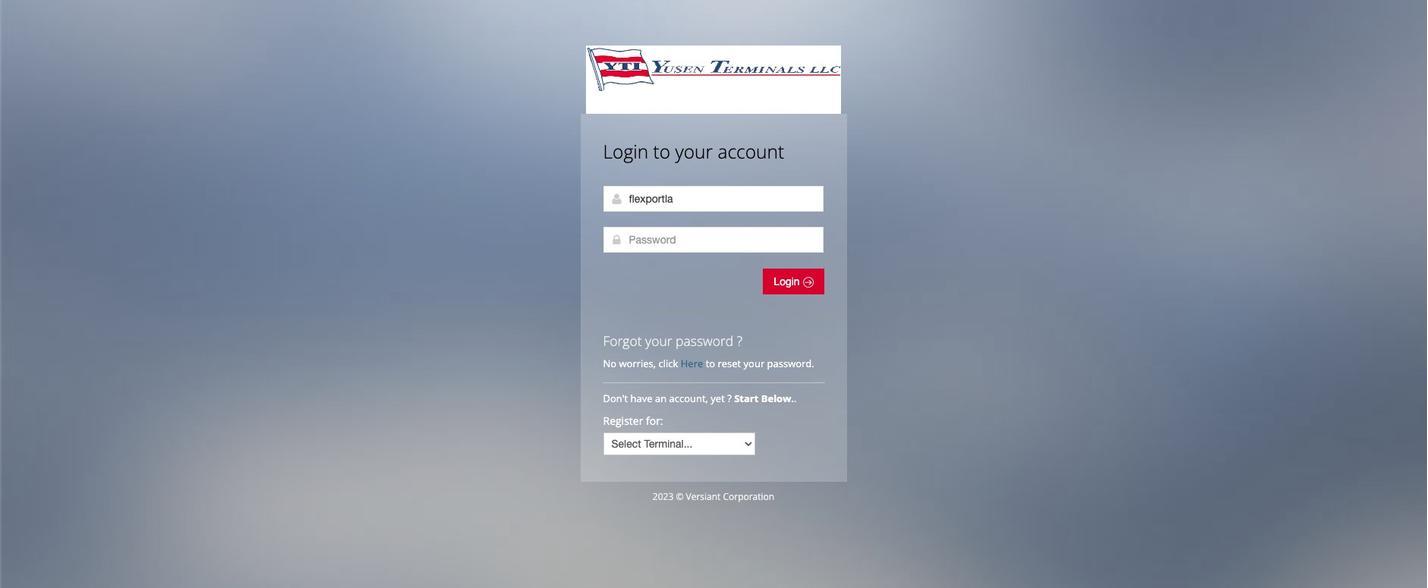 Task type: vqa. For each thing, say whether or not it's contained in the screenshot.
Dock
no



Task type: describe. For each thing, give the bounding box(es) containing it.
below.
[[761, 392, 794, 405]]

Username text field
[[603, 186, 823, 212]]

versiant
[[686, 490, 721, 503]]

lock image
[[611, 234, 623, 246]]

click
[[659, 357, 678, 370]]

? inside forgot your password ? no worries, click here to reset your password.
[[737, 332, 743, 350]]

login button
[[763, 269, 824, 295]]

user image
[[611, 193, 623, 205]]

no
[[603, 357, 617, 370]]

account,
[[669, 392, 708, 405]]

2 horizontal spatial your
[[744, 357, 765, 370]]

an
[[655, 392, 667, 405]]

login to your account
[[603, 139, 784, 164]]

login for login
[[774, 276, 803, 288]]

password
[[676, 332, 734, 350]]

yet
[[711, 392, 725, 405]]

don't have an account, yet ? start below. .
[[603, 392, 799, 405]]

worries,
[[619, 357, 656, 370]]

here
[[681, 357, 703, 370]]

here link
[[681, 357, 703, 370]]



Task type: locate. For each thing, give the bounding box(es) containing it.
Password password field
[[603, 227, 823, 253]]

to right 'here' link
[[706, 357, 715, 370]]

have
[[631, 392, 653, 405]]

account
[[718, 139, 784, 164]]

for:
[[646, 414, 663, 428]]

0 horizontal spatial login
[[603, 139, 648, 164]]

1 vertical spatial your
[[645, 332, 672, 350]]

start
[[734, 392, 759, 405]]

to up username text field
[[653, 139, 670, 164]]

to inside forgot your password ? no worries, click here to reset your password.
[[706, 357, 715, 370]]

1 vertical spatial login
[[774, 276, 803, 288]]

0 vertical spatial your
[[675, 139, 713, 164]]

1 horizontal spatial ?
[[737, 332, 743, 350]]

login for login to your account
[[603, 139, 648, 164]]

1 horizontal spatial login
[[774, 276, 803, 288]]

your up click
[[645, 332, 672, 350]]

0 horizontal spatial ?
[[727, 392, 732, 405]]

©
[[676, 490, 684, 503]]

your
[[675, 139, 713, 164], [645, 332, 672, 350], [744, 357, 765, 370]]

register for:
[[603, 414, 663, 428]]

corporation
[[723, 490, 775, 503]]

0 vertical spatial to
[[653, 139, 670, 164]]

1 vertical spatial to
[[706, 357, 715, 370]]

forgot
[[603, 332, 642, 350]]

1 horizontal spatial your
[[675, 139, 713, 164]]

2023
[[653, 490, 674, 503]]

login
[[603, 139, 648, 164], [774, 276, 803, 288]]

login inside button
[[774, 276, 803, 288]]

your up username text field
[[675, 139, 713, 164]]

0 vertical spatial ?
[[737, 332, 743, 350]]

1 vertical spatial ?
[[727, 392, 732, 405]]

2023 © versiant corporation
[[653, 490, 775, 503]]

0 vertical spatial login
[[603, 139, 648, 164]]

0 horizontal spatial your
[[645, 332, 672, 350]]

?
[[737, 332, 743, 350], [727, 392, 732, 405]]

2 vertical spatial your
[[744, 357, 765, 370]]

? up the reset
[[737, 332, 743, 350]]

swapright image
[[803, 277, 813, 288]]

to
[[653, 139, 670, 164], [706, 357, 715, 370]]

1 horizontal spatial to
[[706, 357, 715, 370]]

your right the reset
[[744, 357, 765, 370]]

don't
[[603, 392, 628, 405]]

.
[[794, 392, 797, 405]]

? right yet
[[727, 392, 732, 405]]

reset
[[718, 357, 741, 370]]

forgot your password ? no worries, click here to reset your password.
[[603, 332, 814, 370]]

register
[[603, 414, 643, 428]]

0 horizontal spatial to
[[653, 139, 670, 164]]

password.
[[767, 357, 814, 370]]



